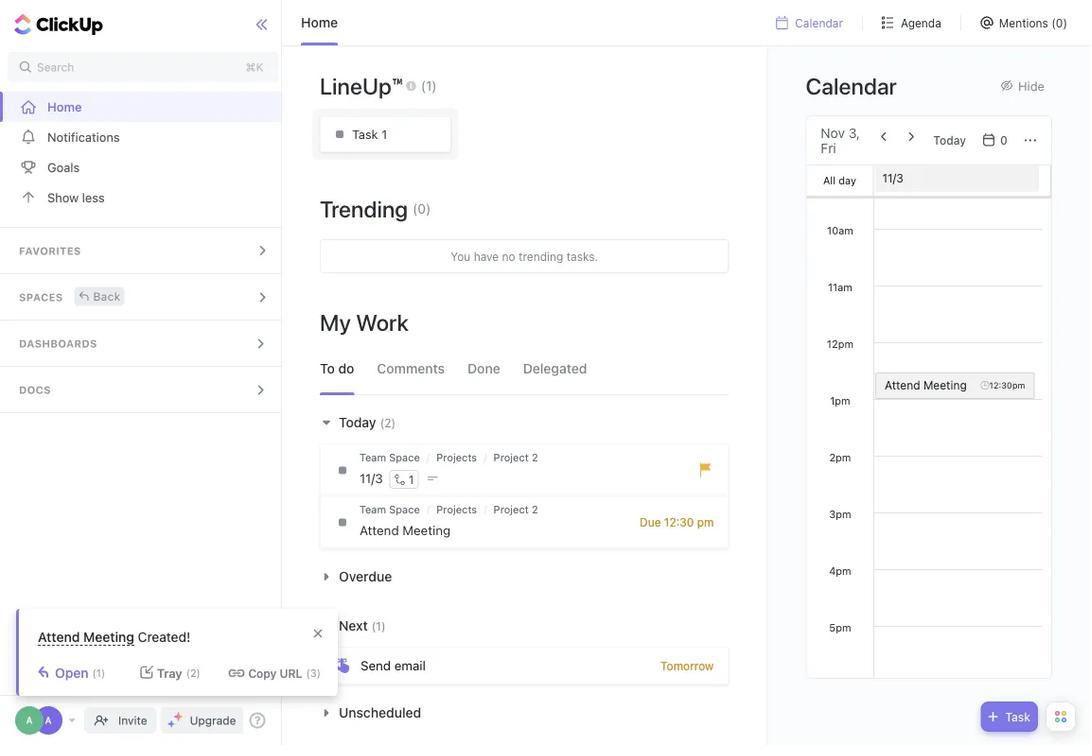 Task type: vqa. For each thing, say whether or not it's contained in the screenshot.
'Tree'
no



Task type: locate. For each thing, give the bounding box(es) containing it.
projects link down team space / projects / project 2
[[437, 504, 477, 516]]

1 horizontal spatial meeting
[[403, 523, 451, 539]]

2 for team space / projects / project 2
[[532, 452, 538, 464]]

copy url (3)
[[248, 667, 321, 681]]

projects inside team space / projects / project 2 attend meeting
[[437, 504, 477, 516]]

today left 0 dropdown button in the right top of the page
[[934, 134, 967, 147]]

2 project 2 link from the top
[[494, 504, 538, 516]]

⌘k
[[246, 61, 264, 74]]

meeting left 12:30pm
[[923, 379, 967, 392]]

1 vertical spatial projects
[[437, 504, 477, 516]]

(1) for next
[[372, 620, 386, 633]]

(1) right open
[[92, 668, 105, 680]]

10am
[[827, 224, 853, 237]]

project 2 link up attend meeting link
[[494, 452, 538, 464]]

2 horizontal spatial (1)
[[421, 78, 437, 93]]

1 2 from the top
[[532, 452, 538, 464]]

meeting for attend meeting
[[923, 379, 967, 392]]

project up attend meeting link
[[494, 452, 529, 464]]

due 12:30 pm
[[640, 516, 714, 530]]

today
[[934, 134, 967, 147], [339, 415, 376, 431]]

1 projects link from the top
[[437, 452, 477, 464]]

3pm
[[829, 508, 851, 521]]

(2)
[[380, 417, 396, 430], [186, 668, 201, 680]]

1 vertical spatial team
[[360, 504, 386, 516]]

0 horizontal spatial a
[[26, 716, 33, 727]]

back
[[93, 290, 121, 303]]

open (1)
[[55, 666, 105, 682]]

0 horizontal spatial (1)
[[92, 668, 105, 680]]

1 horizontal spatial (0)
[[1052, 16, 1068, 29]]

0 vertical spatial attend
[[885, 379, 920, 392]]

1 down team space / projects / project 2
[[409, 473, 414, 487]]

11am
[[828, 281, 852, 293]]

team up overdue
[[360, 504, 386, 516]]

11/3 down today (2)
[[360, 471, 383, 487]]

today inside button
[[934, 134, 967, 147]]

attend meeting created!
[[38, 630, 190, 646]]

0 vertical spatial project
[[494, 452, 529, 464]]

2 vertical spatial attend
[[38, 630, 80, 646]]

overdue button
[[320, 569, 397, 585]]

my work tab list
[[310, 344, 739, 395]]

‎task 1
[[352, 127, 387, 142]]

project for team space / projects / project 2 attend meeting
[[494, 504, 529, 516]]

today for today
[[934, 134, 967, 147]]

team space / projects / project 2 attend meeting
[[360, 504, 538, 539]]

0 horizontal spatial home
[[47, 100, 82, 114]]

2 a from the left
[[45, 716, 52, 727]]

0 horizontal spatial 1
[[382, 127, 387, 142]]

space inside team space / projects / project 2 attend meeting
[[389, 504, 420, 516]]

2 vertical spatial (1)
[[92, 668, 105, 680]]

trending (0)
[[320, 196, 431, 222]]

tasks.
[[567, 250, 598, 263]]

11/3 right day
[[883, 172, 904, 185]]

1 projects from the top
[[437, 452, 477, 464]]

next (1)
[[339, 619, 386, 634]]

(1)
[[421, 78, 437, 93], [372, 620, 386, 633], [92, 668, 105, 680]]

1 horizontal spatial 1
[[409, 473, 414, 487]]

(0) inside the trending (0)
[[413, 201, 431, 217]]

2 project from the top
[[494, 504, 529, 516]]

0 vertical spatial team space link
[[360, 452, 420, 464]]

spaces
[[19, 292, 63, 304]]

(1) right next
[[372, 620, 386, 633]]

project 2 link down team space / projects / project 2
[[494, 504, 538, 516]]

project inside team space / projects / project 2 attend meeting
[[494, 504, 529, 516]]

1 vertical spatial 2
[[532, 504, 538, 516]]

today (2)
[[339, 415, 396, 431]]

upgrade link
[[161, 708, 244, 735]]

0 vertical spatial projects link
[[437, 452, 477, 464]]

(1) inside next (1)
[[372, 620, 386, 633]]

1 project 2 link from the top
[[494, 452, 538, 464]]

space
[[389, 452, 420, 464], [389, 504, 420, 516]]

2 2 from the top
[[532, 504, 538, 516]]

show less
[[47, 191, 105, 205]]

1 horizontal spatial a
[[45, 716, 52, 727]]

sparkle svg 1 image
[[174, 713, 183, 722]]

send
[[361, 659, 391, 674]]

team space link for first 'projects' link from the bottom of the to do tab panel
[[360, 504, 420, 516]]

home up the notifications
[[47, 100, 82, 114]]

1 vertical spatial (1)
[[372, 620, 386, 633]]

next
[[339, 619, 368, 634]]

0 vertical spatial team
[[360, 452, 386, 464]]

team space link up overdue
[[360, 504, 420, 516]]

tomorrow
[[661, 660, 714, 673]]

1 team space link from the top
[[360, 452, 420, 464]]

1 vertical spatial calendar
[[806, 72, 897, 99]]

my
[[320, 310, 351, 336]]

done
[[468, 361, 500, 377]]

1 vertical spatial 11/3
[[360, 471, 383, 487]]

(2) inside today (2)
[[380, 417, 396, 430]]

2 inside team space / projects / project 2 attend meeting
[[532, 504, 538, 516]]

0 vertical spatial space
[[389, 452, 420, 464]]

email
[[394, 659, 426, 674]]

0 vertical spatial home
[[301, 15, 338, 30]]

0 button
[[978, 129, 1016, 152]]

(1) up ‎task 1 link
[[421, 78, 437, 93]]

upgrade
[[190, 715, 236, 728]]

2 vertical spatial meeting
[[83, 630, 134, 646]]

0 horizontal spatial (0)
[[413, 201, 431, 217]]

trending
[[320, 196, 408, 222]]

1 vertical spatial today
[[339, 415, 376, 431]]

project down team space / projects / project 2
[[494, 504, 529, 516]]

due
[[640, 516, 661, 530]]

0 horizontal spatial 11/3
[[360, 471, 383, 487]]

nov
[[821, 125, 845, 141]]

1 vertical spatial (0)
[[413, 201, 431, 217]]

2
[[532, 452, 538, 464], [532, 504, 538, 516]]

today for today (2)
[[339, 415, 376, 431]]

team
[[360, 452, 386, 464], [360, 504, 386, 516]]

0 horizontal spatial today
[[339, 415, 376, 431]]

goals link
[[0, 152, 286, 183]]

0 horizontal spatial meeting
[[83, 630, 134, 646]]

today down do
[[339, 415, 376, 431]]

1 inside to do tab panel
[[409, 473, 414, 487]]

to do tab panel
[[301, 402, 748, 735]]

1 vertical spatial team space link
[[360, 504, 420, 516]]

today button
[[926, 125, 974, 156]]

agenda
[[901, 16, 942, 29]]

0 vertical spatial 11/3
[[883, 172, 904, 185]]

(2) down comments button
[[380, 417, 396, 430]]

2 space from the top
[[389, 504, 420, 516]]

0 vertical spatial project 2 link
[[494, 452, 538, 464]]

1 vertical spatial project
[[494, 504, 529, 516]]

project 2 link for first 'projects' link from the bottom of the to do tab panel
[[494, 504, 538, 516]]

1 vertical spatial (2)
[[186, 668, 201, 680]]

(2) inside tray (2)
[[186, 668, 201, 680]]

(2) right tray
[[186, 668, 201, 680]]

0 vertical spatial 2
[[532, 452, 538, 464]]

today inside to do tab panel
[[339, 415, 376, 431]]

(1) for open
[[92, 668, 105, 680]]

(0) for mentions
[[1052, 16, 1068, 29]]

/
[[427, 452, 430, 464], [484, 452, 487, 464], [427, 504, 430, 516], [484, 504, 487, 516]]

projects link up team space / projects / project 2 attend meeting
[[437, 452, 477, 464]]

meeting down team space / projects / project 2
[[403, 523, 451, 539]]

comments
[[377, 361, 445, 377]]

(0)
[[1052, 16, 1068, 29], [413, 201, 431, 217]]

1 vertical spatial space
[[389, 504, 420, 516]]

0 vertical spatial meeting
[[923, 379, 967, 392]]

(1) inside open (1)
[[92, 668, 105, 680]]

2 team space link from the top
[[360, 504, 420, 516]]

2 horizontal spatial meeting
[[923, 379, 967, 392]]

1 horizontal spatial today
[[934, 134, 967, 147]]

space down today (2)
[[389, 452, 420, 464]]

0 vertical spatial (0)
[[1052, 16, 1068, 29]]

12:30pm
[[989, 381, 1025, 391]]

1 horizontal spatial (1)
[[372, 620, 386, 633]]

2 projects from the top
[[437, 504, 477, 516]]

1 space from the top
[[389, 452, 420, 464]]

1
[[382, 127, 387, 142], [409, 473, 414, 487]]

0 vertical spatial today
[[934, 134, 967, 147]]

home up lineup
[[301, 15, 338, 30]]

1 team from the top
[[360, 452, 386, 464]]

unscheduled button
[[320, 706, 426, 721]]

1 vertical spatial attend
[[360, 523, 399, 539]]

1 vertical spatial projects link
[[437, 504, 477, 516]]

1 right the ‎task
[[382, 127, 387, 142]]

space for team space / projects / project 2 attend meeting
[[389, 504, 420, 516]]

1 vertical spatial home
[[47, 100, 82, 114]]

team down today (2)
[[360, 452, 386, 464]]

1 vertical spatial 1
[[409, 473, 414, 487]]

home
[[301, 15, 338, 30], [47, 100, 82, 114]]

projects down team space / projects / project 2
[[437, 504, 477, 516]]

calendar
[[795, 16, 843, 29], [806, 72, 897, 99]]

0 horizontal spatial attend
[[38, 630, 80, 646]]

space down team space / projects / project 2
[[389, 504, 420, 516]]

0 horizontal spatial (2)
[[186, 668, 201, 680]]

(0) right the mentions
[[1052, 16, 1068, 29]]

meeting up open (1)
[[83, 630, 134, 646]]

12pm
[[827, 338, 853, 350]]

to do button
[[320, 344, 354, 395]]

1 vertical spatial project 2 link
[[494, 504, 538, 516]]

3,
[[849, 125, 860, 141]]

back link
[[74, 287, 124, 306]]

sparkle svg 2 image
[[168, 721, 175, 728]]

1 vertical spatial meeting
[[403, 523, 451, 539]]

2 team from the top
[[360, 504, 386, 516]]

2 horizontal spatial attend
[[885, 379, 920, 392]]

team for team space / projects / project 2 attend meeting
[[360, 504, 386, 516]]

11/3
[[883, 172, 904, 185], [360, 471, 383, 487]]

team inside team space / projects / project 2 attend meeting
[[360, 504, 386, 516]]

1 project from the top
[[494, 452, 529, 464]]

project
[[494, 452, 529, 464], [494, 504, 529, 516]]

(2) for tray
[[186, 668, 201, 680]]

attend
[[885, 379, 920, 392], [360, 523, 399, 539], [38, 630, 80, 646]]

1 horizontal spatial attend
[[360, 523, 399, 539]]

team space link down today (2)
[[360, 452, 420, 464]]

attend for attend meeting
[[885, 379, 920, 392]]

1 horizontal spatial (2)
[[380, 417, 396, 430]]

0 vertical spatial projects
[[437, 452, 477, 464]]

docs
[[19, 384, 51, 397]]

(0) right trending
[[413, 201, 431, 217]]

projects up team space / projects / project 2 attend meeting
[[437, 452, 477, 464]]

team space link for 2nd 'projects' link from the bottom
[[360, 452, 420, 464]]

0 vertical spatial (2)
[[380, 417, 396, 430]]

overdue
[[339, 569, 392, 585]]



Task type: describe. For each thing, give the bounding box(es) containing it.
invite
[[118, 715, 147, 728]]

no
[[502, 250, 516, 263]]

favorites button
[[0, 228, 286, 274]]

projects for team space / projects / project 2 attend meeting
[[437, 504, 477, 516]]

6pm
[[829, 679, 851, 691]]

sidebar navigation
[[0, 0, 286, 746]]

you
[[451, 250, 471, 263]]

fri
[[821, 140, 837, 156]]

1 horizontal spatial home
[[301, 15, 338, 30]]

home link
[[0, 92, 286, 122]]

nov 3, fri
[[821, 125, 860, 156]]

goals
[[47, 160, 80, 175]]

2pm
[[829, 452, 851, 464]]

nov 3, fri button
[[821, 125, 866, 156]]

0 vertical spatial (1)
[[421, 78, 437, 93]]

project for team space / projects / project 2
[[494, 452, 529, 464]]

attend for attend meeting created!
[[38, 630, 80, 646]]

done button
[[468, 344, 500, 395]]

dashboards
[[19, 338, 97, 350]]

meeting inside team space / projects / project 2 attend meeting
[[403, 523, 451, 539]]

meeting for attend meeting created!
[[83, 630, 134, 646]]

‎task
[[352, 127, 378, 142]]

5pm
[[829, 622, 851, 634]]

attend meeting link
[[355, 515, 632, 547]]

do
[[338, 361, 354, 377]]

to do
[[320, 361, 354, 377]]

favorites
[[19, 245, 81, 257]]

copy
[[248, 667, 277, 681]]

all
[[823, 175, 836, 187]]

search
[[37, 61, 74, 74]]

send email
[[361, 659, 426, 674]]

mentions (0)
[[999, 16, 1068, 29]]

‎task 1 link
[[320, 116, 451, 152]]

team space / projects / project 2
[[360, 452, 538, 464]]

unscheduled
[[339, 706, 421, 721]]

1pm
[[830, 395, 850, 407]]

mentions
[[999, 16, 1049, 29]]

project 2 link for 2nd 'projects' link from the bottom
[[494, 452, 538, 464]]

team for team space / projects / project 2
[[360, 452, 386, 464]]

(2) for today
[[380, 417, 396, 430]]

to
[[320, 361, 335, 377]]

open
[[55, 666, 89, 682]]

less
[[82, 191, 105, 205]]

all day
[[823, 175, 857, 187]]

delegated button
[[523, 344, 587, 395]]

1 a from the left
[[26, 716, 33, 727]]

11/3 inside to do tab panel
[[360, 471, 383, 487]]

show
[[47, 191, 79, 205]]

notifications
[[47, 130, 120, 144]]

delegated
[[523, 361, 587, 377]]

comments button
[[377, 344, 445, 395]]

1 horizontal spatial 11/3
[[883, 172, 904, 185]]

0
[[1001, 134, 1008, 147]]

projects for team space / projects / project 2
[[437, 452, 477, 464]]

0 vertical spatial calendar
[[795, 16, 843, 29]]

you have no trending tasks.
[[451, 250, 598, 263]]

2 projects link from the top
[[437, 504, 477, 516]]

4pm
[[829, 565, 851, 577]]

pm
[[697, 516, 714, 530]]

have
[[474, 250, 499, 263]]

(0) for trending
[[413, 201, 431, 217]]

tray
[[157, 667, 182, 681]]

lineup
[[320, 73, 392, 99]]

url
[[280, 667, 302, 681]]

notifications link
[[0, 122, 286, 152]]

task
[[1006, 711, 1031, 724]]

12:30
[[664, 516, 694, 530]]

space for team space / projects / project 2
[[389, 452, 420, 464]]

my work
[[320, 310, 409, 336]]

attend inside team space / projects / project 2 attend meeting
[[360, 523, 399, 539]]

trending
[[519, 250, 564, 263]]

0 vertical spatial 1
[[382, 127, 387, 142]]

tray (2)
[[157, 667, 201, 681]]

hide
[[1019, 79, 1045, 93]]

(3)
[[306, 668, 321, 680]]

day
[[839, 175, 857, 187]]

attend meeting
[[885, 379, 967, 392]]

created!
[[138, 630, 190, 646]]

home inside sidebar navigation
[[47, 100, 82, 114]]

2 for team space / projects / project 2 attend meeting
[[532, 504, 538, 516]]

work
[[356, 310, 409, 336]]



